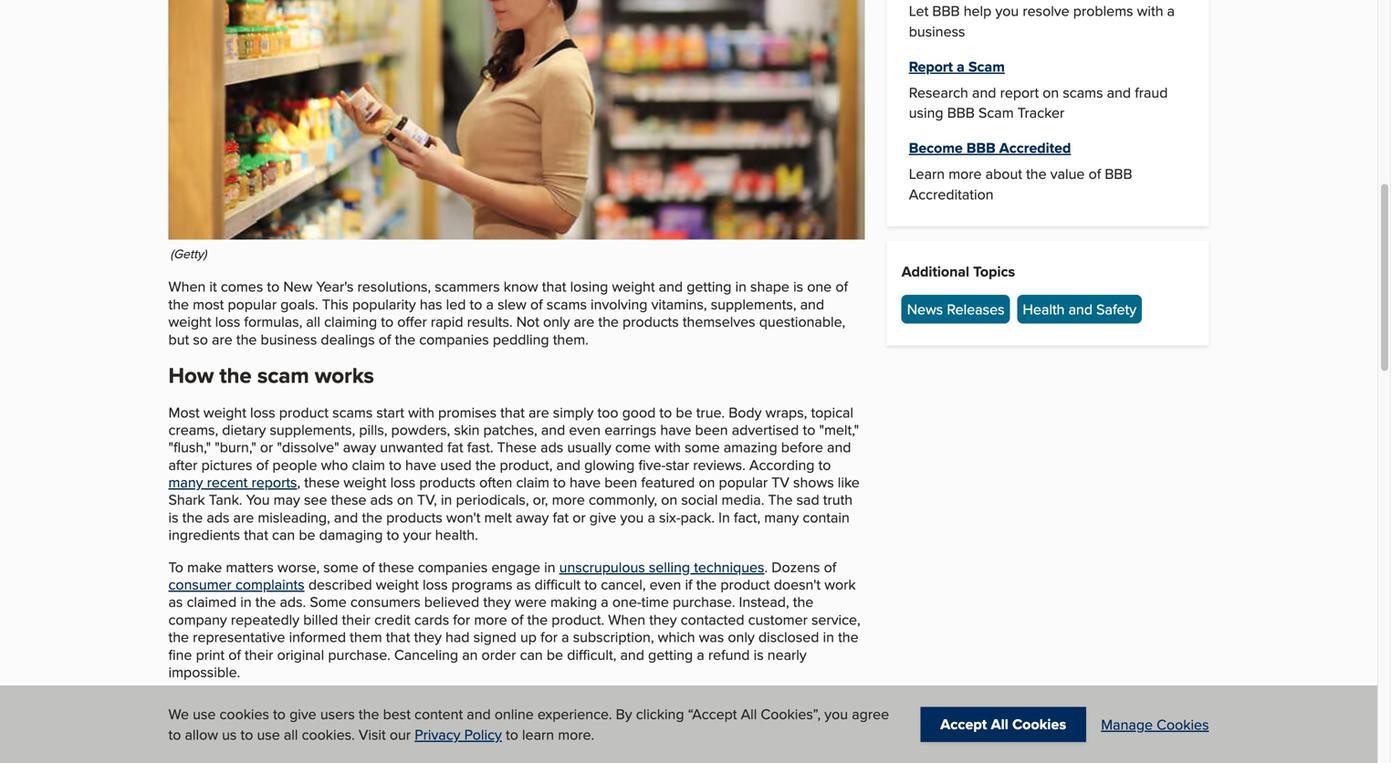 Task type: vqa. For each thing, say whether or not it's contained in the screenshot.
Health and Safety link
yes



Task type: locate. For each thing, give the bounding box(es) containing it.
supplements, right vitamins,
[[711, 294, 797, 315]]

on inside report a scam research and report on scams and fraud using bbb scam tracker
[[1043, 82, 1060, 103]]

skin
[[454, 419, 480, 440]]

consumer complaints link
[[169, 574, 305, 595]]

0 horizontal spatial them
[[350, 627, 382, 648]]

claim right who
[[352, 454, 385, 475]]

0 vertical spatial even
[[569, 419, 601, 440]]

by
[[495, 711, 510, 732]]

many inside ", these weight loss products often claim to have been featured on popular tv shows like shark tank. you may see these ads on tv, in periodicals, or, more commonly, on social media. the sad truth is the ads are misleading, and the products won't melt away fat or give you a six-pack. in fact, many contain ingredients that can be damaging to your health."
[[765, 507, 799, 528]]

1 vertical spatial this
[[812, 746, 835, 764]]

1 vertical spatial getting
[[648, 644, 693, 665]]

all left the this
[[306, 311, 321, 332]]

advertisement
[[169, 711, 260, 732], [596, 729, 687, 750]]

charged
[[483, 746, 536, 764]]

loss inside when it comes to new year's resolutions, scammers know that losing weight and getting in shape is one of the most popular goals. this popularity has led to a slew of scams involving vitamins, supplements, and weight loss formulas, all claiming to offer rapid results. not only are the products themselves questionable, but so are the business dealings of the companies peddling them.
[[215, 311, 240, 332]]

instead, inside described weight loss programs as difficult to cancel, even if the product doesn't work as claimed in the ads. some consumers believed they were making a one-time purchase. instead, the company repeatedly billed their credit cards for more of the product. when they contacted customer service, the representative informed them that they had signed up for a subscription, which was only disclosed in the fine print of their original purchase. canceling an order can be difficult, and getting a refund is nearly impossible.
[[739, 592, 790, 613]]

people inside most weight loss product scams start with promises that are simply too good to be true. body wraps, topical creams, dietary supplements, pills, powders, skin patches, and even earrings have been advertised to "melt," "flush," "burn," or "dissolve" away unwanted fat fast. these ads usually come with some amazing before and after pictures of people who claim to have used the product, and glowing five-star reviews. according to many recent reports
[[273, 454, 317, 475]]

and inside health and safety link
[[1069, 299, 1093, 320]]

cookies right the manage
[[1157, 714, 1210, 735]]

fake
[[824, 694, 851, 715]]

pictures down we
[[169, 729, 220, 750]]

and right the difficult,
[[621, 644, 645, 665]]

1 horizontal spatial fat
[[553, 507, 569, 528]]

one consumer reported this experience to bbb scam tracker
[[169, 694, 561, 715]]

been inside ", these weight loss products often claim to have been featured on popular tv shows like shark tank. you may see these ads on tv, in periodicals, or, more commonly, on social media. the sad truth is the ads are misleading, and the products won't melt away fat or give you a six-pack. in fact, many contain ingredients that can be damaging to your health."
[[605, 472, 638, 493]]

0 vertical spatial tracker
[[1018, 102, 1065, 123]]

1 vertical spatial using
[[432, 729, 467, 750]]

bbb
[[933, 0, 960, 21], [948, 102, 975, 123], [967, 137, 996, 159], [1105, 163, 1133, 184], [444, 694, 471, 715]]

1 vertical spatial products
[[420, 472, 476, 493]]

and left usually
[[541, 419, 566, 440]]

people
[[273, 454, 317, 475], [267, 729, 312, 750]]

these up consumers
[[379, 557, 414, 578]]

know
[[504, 276, 539, 297]]

weight up "burn,"
[[204, 402, 247, 423]]

you right help
[[996, 0, 1020, 21]]

1 vertical spatial business
[[261, 329, 317, 350]]

companies down led
[[419, 329, 489, 350]]

a inside when it comes to new year's resolutions, scammers know that losing weight and getting in shape is one of the most popular goals. this popularity has led to a slew of scams involving vitamins, supplements, and weight loss formulas, all claiming to offer rapid results. not only are the products themselves questionable, but so are the business dealings of the companies peddling them.
[[486, 294, 494, 315]]

may
[[274, 489, 300, 510]]

1 horizontal spatial some
[[685, 437, 720, 458]]

0 vertical spatial this
[[326, 694, 349, 715]]

loss up the $52.44.
[[343, 711, 368, 732]]

0 horizontal spatial all
[[741, 704, 757, 725]]

2 horizontal spatial away
[[716, 746, 749, 764]]

1 horizontal spatial claim
[[516, 472, 550, 493]]

all inside we use cookies to give users the best content and online experience. by clicking "accept all cookies", you agree to allow us to use all cookies. visit our
[[741, 704, 757, 725]]

1 horizontal spatial i
[[598, 746, 602, 764]]

or inside most weight loss product scams start with promises that are simply too good to be true. body wraps, topical creams, dietary supplements, pills, powders, skin patches, and even earrings have been advertised to "melt," "flush," "burn," or "dissolve" away unwanted fat fast. these ads usually come with some amazing before and after pictures of people who claim to have used the product, and glowing five-star reviews. according to many recent reports
[[260, 437, 273, 458]]

body
[[729, 402, 762, 423]]

0 horizontal spatial product
[[279, 402, 329, 423]]

0 horizontal spatial only
[[543, 311, 570, 332]]

for right us
[[264, 711, 281, 732]]

can inside ", these weight loss products often claim to have been featured on popular tv shows like shark tank. you may see these ads on tv, in periodicals, or, more commonly, on social media. the sad truth is the ads are misleading, and the products won't melt away fat or give you a six-pack. in fact, many contain ingredients that can be damaging to your health."
[[272, 524, 295, 545]]

cookies.
[[302, 724, 355, 745]]

has
[[420, 294, 443, 315]]

manage cookies
[[1102, 714, 1210, 735]]

0 horizontal spatial been
[[605, 472, 638, 493]]

these right see
[[331, 489, 367, 510]]

ads inside most weight loss product scams start with promises that are simply too good to be true. body wraps, topical creams, dietary supplements, pills, powders, skin patches, and even earrings have been advertised to "melt," "flush," "burn," or "dissolve" away unwanted fat fast. these ads usually come with some amazing before and after pictures of people who claim to have used the product, and glowing five-star reviews. according to many recent reports
[[541, 437, 564, 458]]

additional
[[902, 261, 970, 282]]

this
[[322, 294, 349, 315]]

1 cookies from the left
[[1013, 714, 1067, 735]]

weight up free on the left of the page
[[296, 711, 339, 732]]

1 horizontal spatial popular
[[719, 472, 768, 493]]

2 vertical spatial be
[[547, 644, 564, 665]]

away inside ", these weight loss products often claim to have been featured on popular tv shows like shark tank. you may see these ads on tv, in periodicals, or, more commonly, on social media. the sad truth is the ads are misleading, and the products won't melt away fat or give you a six-pack. in fact, many contain ingredients that can be damaging to your health."
[[516, 507, 549, 528]]

with inside let bbb help you resolve problems with a business
[[1138, 0, 1164, 21]]

2 horizontal spatial is
[[794, 276, 804, 297]]

are down many recent reports link at left
[[233, 507, 254, 528]]

a left one-
[[601, 592, 609, 613]]

1 horizontal spatial shark
[[570, 711, 606, 732]]

is
[[794, 276, 804, 297], [169, 507, 179, 528], [754, 644, 764, 665]]

pack.
[[681, 507, 715, 528]]

0 horizontal spatial give
[[290, 704, 317, 725]]

when down cancel, at the bottom
[[609, 609, 646, 630]]

matters
[[226, 557, 274, 578]]

content
[[415, 704, 463, 725]]

0 horizontal spatial i
[[447, 746, 451, 764]]

1 horizontal spatial this
[[812, 746, 835, 764]]

scams up them.
[[547, 294, 587, 315]]

popular up fact,
[[719, 472, 768, 493]]

0 vertical spatial product
[[279, 402, 329, 423]]

right
[[683, 746, 712, 764]]

all up could
[[741, 704, 757, 725]]

2 vertical spatial scam
[[475, 694, 510, 715]]

nearly
[[768, 644, 807, 665]]

or right "burn,"
[[260, 437, 273, 458]]

2 horizontal spatial more
[[949, 163, 982, 184]]

used inside : "i came across what i now realize was a fake advertisement for a weight loss product supported by the legit shark tank program. it used names and pictures of real people and their "results" using keto gummies. the advertisement said you could try one bottle and get one free for $52.44. instead, i was charged $104.88. i called them right away to report this
[[717, 711, 748, 732]]

popular inside ", these weight loss products often claim to have been featured on popular tv shows like shark tank. you may see these ads on tv, in periodicals, or, more commonly, on social media. the sad truth is the ads are misleading, and the products won't melt away fat or give you a six-pack. in fact, many contain ingredients that can be damaging to your health."
[[719, 472, 768, 493]]

scams
[[1063, 82, 1104, 103], [547, 294, 587, 315], [333, 402, 373, 423]]

one right get
[[262, 746, 286, 764]]

2 horizontal spatial was
[[784, 694, 809, 715]]

report up accredited
[[1001, 82, 1040, 103]]

more inside become bbb accredited learn more about the value of bbb accreditation
[[949, 163, 982, 184]]

0 vertical spatial products
[[623, 311, 679, 332]]

getting
[[687, 276, 732, 297], [648, 644, 693, 665]]

,
[[297, 472, 301, 493]]

agree
[[852, 704, 890, 725]]

products left themselves
[[623, 311, 679, 332]]

1 horizontal spatial all
[[992, 714, 1009, 735]]

using inside : "i came across what i now realize was a fake advertisement for a weight loss product supported by the legit shark tank program. it used names and pictures of real people and their "results" using keto gummies. the advertisement said you could try one bottle and get one free for $52.44. instead, i was charged $104.88. i called them right away to report this
[[432, 729, 467, 750]]

1 vertical spatial is
[[169, 507, 179, 528]]

1 vertical spatial their
[[245, 644, 274, 665]]

more inside ", these weight loss products often claim to have been featured on popular tv shows like shark tank. you may see these ads on tv, in periodicals, or, more commonly, on social media. the sad truth is the ads are misleading, and the products won't melt away fat or give you a six-pack. in fact, many contain ingredients that can be damaging to your health."
[[552, 489, 585, 510]]

0 vertical spatial instead,
[[739, 592, 790, 613]]

be right "up"
[[547, 644, 564, 665]]

1 vertical spatial shark
[[570, 711, 606, 732]]

products inside when it comes to new year's resolutions, scammers know that losing weight and getting in shape is one of the most popular goals. this popularity has led to a slew of scams involving vitamins, supplements, and weight loss formulas, all claiming to offer rapid results. not only are the products themselves questionable, but so are the business dealings of the companies peddling them.
[[623, 311, 679, 332]]

fat left fast.
[[447, 437, 464, 458]]

and left safety
[[1069, 299, 1093, 320]]

2 horizontal spatial product
[[721, 574, 771, 595]]

a right report
[[957, 56, 965, 77]]

business up report
[[909, 21, 966, 42]]

1 horizontal spatial supplements,
[[711, 294, 797, 315]]

2 vertical spatial more
[[474, 609, 508, 630]]

see
[[304, 489, 327, 510]]

1 horizontal spatial them
[[647, 746, 680, 764]]

popular
[[228, 294, 277, 315], [719, 472, 768, 493]]

1 vertical spatial tracker
[[514, 694, 561, 715]]

fat right or,
[[553, 507, 569, 528]]

0 horizontal spatial fat
[[447, 437, 464, 458]]

people up may
[[273, 454, 317, 475]]

:
[[561, 694, 565, 715]]

news
[[908, 299, 944, 320]]

as down the to
[[169, 592, 183, 613]]

six-
[[659, 507, 681, 528]]

instead, inside : "i came across what i now realize was a fake advertisement for a weight loss product supported by the legit shark tank program. it used names and pictures of real people and their "results" using keto gummies. the advertisement said you could try one bottle and get one free for $52.44. instead, i was charged $104.88. i called them right away to report this
[[393, 746, 443, 764]]

getting inside described weight loss programs as difficult to cancel, even if the product doesn't work as claimed in the ads. some consumers believed they were making a one-time purchase. instead, the company repeatedly billed their credit cards for more of the product. when they contacted customer service, the representative informed them that they had signed up for a subscription, which was only disclosed in the fine print of their original purchase. canceling an order can be difficult, and getting a refund is nearly impossible.
[[648, 644, 693, 665]]

1 horizontal spatial product
[[372, 711, 421, 732]]

with right start at the bottom of the page
[[408, 402, 435, 423]]

1 horizontal spatial when
[[609, 609, 646, 630]]

the down experience.
[[568, 729, 592, 750]]

is up the to
[[169, 507, 179, 528]]

give left users
[[290, 704, 317, 725]]

2 vertical spatial their
[[344, 729, 373, 750]]

scams inside when it comes to new year's resolutions, scammers know that losing weight and getting in shape is one of the most popular goals. this popularity has led to a slew of scams involving vitamins, supplements, and weight loss formulas, all claiming to offer rapid results. not only are the products themselves questionable, but so are the business dealings of the companies peddling them.
[[547, 294, 587, 315]]

to left your
[[387, 524, 399, 545]]

supported
[[425, 711, 491, 732]]

1 horizontal spatial more
[[552, 489, 585, 510]]

1 vertical spatial only
[[728, 627, 755, 648]]

1 horizontal spatial been
[[696, 419, 728, 440]]

be inside most weight loss product scams start with promises that are simply too good to be true. body wraps, topical creams, dietary supplements, pills, powders, skin patches, and even earrings have been advertised to "melt," "flush," "burn," or "dissolve" away unwanted fat fast. these ads usually come with some amazing before and after pictures of people who claim to have used the product, and glowing five-star reviews. according to many recent reports
[[676, 402, 693, 423]]

0 vertical spatial using
[[909, 102, 944, 123]]

using
[[909, 102, 944, 123], [432, 729, 467, 750]]

fat
[[447, 437, 464, 458], [553, 507, 569, 528]]

report a scam research and report on scams and fraud using bbb scam tracker
[[909, 56, 1169, 123]]

now
[[707, 694, 734, 715]]

1 horizontal spatial used
[[717, 711, 748, 732]]

instead,
[[739, 592, 790, 613], [393, 746, 443, 764]]

and inside ", these weight loss products often claim to have been featured on popular tv shows like shark tank. you may see these ads on tv, in periodicals, or, more commonly, on social media. the sad truth is the ads are misleading, and the products won't melt away fat or give you a six-pack. in fact, many contain ingredients that can be damaging to your health."
[[334, 507, 358, 528]]

in
[[719, 507, 730, 528]]

privacy
[[415, 724, 461, 745]]

allow
[[185, 724, 218, 745]]

scam
[[257, 359, 309, 392]]

ads left tv,
[[371, 489, 393, 510]]

to down names
[[753, 746, 766, 764]]

on right star at bottom left
[[699, 472, 716, 493]]

getting up what
[[648, 644, 693, 665]]

the inside : "i came across what i now realize was a fake advertisement for a weight loss product supported by the legit shark tank program. it used names and pictures of real people and their "results" using keto gummies. the advertisement said you could try one bottle and get one free for $52.44. instead, i was charged $104.88. i called them right away to report this
[[568, 729, 592, 750]]

been left five-
[[605, 472, 638, 493]]

1 horizontal spatial be
[[547, 644, 564, 665]]

loss down how the scam works
[[250, 402, 276, 423]]

0 horizontal spatial using
[[432, 729, 467, 750]]

year's
[[317, 276, 354, 297]]

0 vertical spatial report
[[1001, 82, 1040, 103]]

you left agree
[[825, 704, 849, 725]]

weight inside ", these weight loss products often claim to have been featured on popular tv shows like shark tank. you may see these ads on tv, in periodicals, or, more commonly, on social media. the sad truth is the ads are misleading, and the products won't melt away fat or give you a six-pack. in fact, many contain ingredients that can be damaging to your health."
[[344, 472, 387, 493]]

0 vertical spatial business
[[909, 21, 966, 42]]

bbb right the value
[[1105, 163, 1133, 184]]

ads right these
[[541, 437, 564, 458]]

unwanted
[[380, 437, 444, 458]]

1 vertical spatial even
[[650, 574, 682, 595]]

the
[[1027, 163, 1047, 184], [169, 294, 189, 315], [599, 311, 619, 332], [236, 329, 257, 350], [395, 329, 416, 350], [220, 359, 252, 392], [476, 454, 496, 475], [182, 507, 203, 528], [362, 507, 383, 528], [697, 574, 717, 595], [256, 592, 276, 613], [793, 592, 814, 613], [528, 609, 548, 630], [169, 627, 189, 648], [839, 627, 859, 648], [359, 704, 379, 725], [514, 711, 535, 732]]

products up won't
[[420, 472, 476, 493]]

1 vertical spatial or
[[573, 507, 586, 528]]

only right not
[[543, 311, 570, 332]]

0 horizontal spatial supplements,
[[270, 419, 356, 440]]

1 vertical spatial the
[[568, 729, 592, 750]]

media.
[[722, 489, 765, 510]]

1 horizontal spatial cookies
[[1157, 714, 1210, 735]]

shark down the after
[[169, 489, 205, 510]]

creams,
[[169, 419, 218, 440]]

are inside ", these weight loss products often claim to have been featured on popular tv shows like shark tank. you may see these ads on tv, in periodicals, or, more commonly, on social media. the sad truth is the ads are misleading, and the products won't melt away fat or give you a six-pack. in fact, many contain ingredients that can be damaging to your health."
[[233, 507, 254, 528]]

the inside we use cookies to give users the best content and online experience. by clicking "accept all cookies", you agree to allow us to use all cookies. visit our
[[359, 704, 379, 725]]

report inside : "i came across what i now realize was a fake advertisement for a weight loss product supported by the legit shark tank program. it used names and pictures of real people and their "results" using keto gummies. the advertisement said you could try one bottle and get one free for $52.44. instead, i was charged $104.88. i called them right away to report this
[[769, 746, 808, 764]]

is inside described weight loss programs as difficult to cancel, even if the product doesn't work as claimed in the ads. some consumers believed they were making a one-time purchase. instead, the company repeatedly billed their credit cards for more of the product. when they contacted customer service, the representative informed them that they had signed up for a subscription, which was only disclosed in the fine print of their original purchase. canceling an order can be difficult, and getting a refund is nearly impossible.
[[754, 644, 764, 665]]

all inside accept all cookies button
[[992, 714, 1009, 735]]

1 vertical spatial people
[[267, 729, 312, 750]]

the inside ", these weight loss products often claim to have been featured on popular tv shows like shark tank. you may see these ads on tv, in periodicals, or, more commonly, on social media. the sad truth is the ads are misleading, and the products won't melt away fat or give you a six-pack. in fact, many contain ingredients that can be damaging to your health."
[[769, 489, 793, 510]]

fast.
[[467, 437, 494, 458]]

in right claimed
[[240, 592, 252, 613]]

0 horizontal spatial with
[[408, 402, 435, 423]]

to right good
[[660, 402, 672, 423]]

to right or,
[[554, 472, 566, 493]]

2 horizontal spatial scams
[[1063, 82, 1104, 103]]

loss
[[215, 311, 240, 332], [250, 402, 276, 423], [391, 472, 416, 493], [423, 574, 448, 595], [343, 711, 368, 732]]

cookies
[[220, 704, 269, 725]]

0 horizontal spatial can
[[272, 524, 295, 545]]

to left cancel, at the bottom
[[585, 574, 597, 595]]

purchase. down techniques
[[673, 592, 736, 613]]

away inside most weight loss product scams start with promises that are simply too good to be true. body wraps, topical creams, dietary supplements, pills, powders, skin patches, and even earrings have been advertised to "melt," "flush," "burn," or "dissolve" away unwanted fat fast. these ads usually come with some amazing before and after pictures of people who claim to have used the product, and glowing five-star reviews. according to many recent reports
[[343, 437, 376, 458]]

to inside described weight loss programs as difficult to cancel, even if the product doesn't work as claimed in the ads. some consumers believed they were making a one-time purchase. instead, the company repeatedly billed their credit cards for more of the product. when they contacted customer service, the representative informed them that they had signed up for a subscription, which was only disclosed in the fine print of their original purchase. canceling an order can be difficult, and getting a refund is nearly impossible.
[[585, 574, 597, 595]]

used
[[440, 454, 472, 475], [717, 711, 748, 732]]

even inside most weight loss product scams start with promises that are simply too good to be true. body wraps, topical creams, dietary supplements, pills, powders, skin patches, and even earrings have been advertised to "melt," "flush," "burn," or "dissolve" away unwanted fat fast. these ads usually come with some amazing before and after pictures of people who claim to have used the product, and glowing five-star reviews. according to many recent reports
[[569, 419, 601, 440]]

1 vertical spatial be
[[299, 524, 316, 545]]

to up privacy on the left bottom of the page
[[427, 694, 440, 715]]

be
[[676, 402, 693, 423], [299, 524, 316, 545], [547, 644, 564, 665]]

for right "up"
[[541, 627, 558, 648]]

star
[[666, 454, 690, 475]]

1 vertical spatial popular
[[719, 472, 768, 493]]

on up accredited
[[1043, 82, 1060, 103]]

a left refund in the bottom right of the page
[[697, 644, 705, 665]]

give up unscrupulous
[[590, 507, 617, 528]]

0 horizontal spatial some
[[324, 557, 359, 578]]

0 vertical spatial shark
[[169, 489, 205, 510]]

social
[[682, 489, 718, 510]]

1 horizontal spatial instead,
[[739, 592, 790, 613]]

free
[[290, 746, 316, 764]]

are inside most weight loss product scams start with promises that are simply too good to be true. body wraps, topical creams, dietary supplements, pills, powders, skin patches, and even earrings have been advertised to "melt," "flush," "burn," or "dissolve" away unwanted fat fast. these ads usually come with some amazing before and after pictures of people who claim to have used the product, and glowing five-star reviews. according to many recent reports
[[529, 402, 550, 423]]

2 horizontal spatial be
[[676, 402, 693, 423]]

that up matters
[[244, 524, 268, 545]]

how
[[169, 359, 214, 392]]

are right so
[[212, 329, 233, 350]]

are left simply
[[529, 402, 550, 423]]

0 vertical spatial them
[[350, 627, 382, 648]]

scams down works
[[333, 402, 373, 423]]

1 vertical spatial give
[[290, 704, 317, 725]]

1 horizontal spatial is
[[754, 644, 764, 665]]

0 horizontal spatial used
[[440, 454, 472, 475]]

ads down the "recent" in the left of the page
[[207, 507, 230, 528]]

and left fraud on the right top of page
[[1108, 82, 1132, 103]]

you
[[246, 489, 270, 510]]

scam up policy
[[475, 694, 510, 715]]

only inside when it comes to new year's resolutions, scammers know that losing weight and getting in shape is one of the most popular goals. this popularity has led to a slew of scams involving vitamins, supplements, and weight loss formulas, all claiming to offer rapid results. not only are the products themselves questionable, but so are the business dealings of the companies peddling them.
[[543, 311, 570, 332]]

1 horizontal spatial the
[[769, 489, 793, 510]]

claim right the often
[[516, 472, 550, 493]]

some
[[310, 592, 347, 613]]

1 vertical spatial pictures
[[169, 729, 220, 750]]

tracker
[[1018, 102, 1065, 123], [514, 694, 561, 715]]

pictures inside most weight loss product scams start with promises that are simply too good to be true. body wraps, topical creams, dietary supplements, pills, powders, skin patches, and even earrings have been advertised to "melt," "flush," "burn," or "dissolve" away unwanted fat fast. these ads usually come with some amazing before and after pictures of people who claim to have used the product, and glowing five-star reviews. according to many recent reports
[[201, 454, 253, 475]]

with right problems
[[1138, 0, 1164, 21]]

only inside described weight loss programs as difficult to cancel, even if the product doesn't work as claimed in the ads. some consumers believed they were making a one-time purchase. instead, the company repeatedly billed their credit cards for more of the product. when they contacted customer service, the representative informed them that they had signed up for a subscription, which was only disclosed in the fine print of their original purchase. canceling an order can be difficult, and getting a refund is nearly impossible.
[[728, 627, 755, 648]]

led
[[446, 294, 466, 315]]

loss inside ", these weight loss products often claim to have been featured on popular tv shows like shark tank. you may see these ads on tv, in periodicals, or, more commonly, on social media. the sad truth is the ads are misleading, and the products won't melt away fat or give you a six-pack. in fact, many contain ingredients that can be damaging to your health."
[[391, 472, 416, 493]]

many inside most weight loss product scams start with promises that are simply too good to be true. body wraps, topical creams, dietary supplements, pills, powders, skin patches, and even earrings have been advertised to "melt," "flush," "burn," or "dissolve" away unwanted fat fast. these ads usually come with some amazing before and after pictures of people who claim to have used the product, and glowing five-star reviews. according to many recent reports
[[169, 472, 203, 493]]

purchase.
[[673, 592, 736, 613], [328, 644, 391, 665]]

become bbb accredited link
[[909, 137, 1072, 159]]

of left offer at the top of the page
[[379, 329, 391, 350]]

online
[[495, 704, 534, 725]]

their down 'repeatedly'
[[245, 644, 274, 665]]

popular right it
[[228, 294, 277, 315]]

, these weight loss products often claim to have been featured on popular tv shows like shark tank. you may see these ads on tv, in periodicals, or, more commonly, on social media. the sad truth is the ads are misleading, and the products won't melt away fat or give you a six-pack. in fact, many contain ingredients that can be damaging to your health.
[[169, 472, 860, 545]]

0 vertical spatial more
[[949, 163, 982, 184]]

worse,
[[278, 557, 320, 578]]

0 horizontal spatial or
[[260, 437, 273, 458]]

only
[[543, 311, 570, 332], [728, 627, 755, 648]]

have up star at bottom left
[[661, 419, 692, 440]]

0 vertical spatial getting
[[687, 276, 732, 297]]

0 vertical spatial popular
[[228, 294, 277, 315]]

earrings
[[605, 419, 657, 440]]

0 vertical spatial been
[[696, 419, 728, 440]]

report inside report a scam research and report on scams and fraud using bbb scam tracker
[[1001, 82, 1040, 103]]

claim
[[352, 454, 385, 475], [516, 472, 550, 493]]

questionable,
[[760, 311, 846, 332]]

2 horizontal spatial have
[[661, 419, 692, 440]]

after
[[169, 454, 198, 475]]

supplements, inside when it comes to new year's resolutions, scammers know that losing weight and getting in shape is one of the most popular goals. this popularity has led to a slew of scams involving vitamins, supplements, and weight loss formulas, all claiming to offer rapid results. not only are the products themselves questionable, but so are the business dealings of the companies peddling them.
[[711, 294, 797, 315]]

even left if
[[650, 574, 682, 595]]

dealings
[[321, 329, 375, 350]]

0 vertical spatial scam
[[969, 56, 1005, 77]]

bbb inside report a scam research and report on scams and fraud using bbb scam tracker
[[948, 102, 975, 123]]

a inside ", these weight loss products often claim to have been featured on popular tv shows like shark tank. you may see these ads on tv, in periodicals, or, more commonly, on social media. the sad truth is the ads are misleading, and the products won't melt away fat or give you a six-pack. in fact, many contain ingredients that can be damaging to your health."
[[648, 507, 656, 528]]

or,
[[533, 489, 548, 510]]

0 horizontal spatial popular
[[228, 294, 277, 315]]

people down "reported"
[[267, 729, 312, 750]]

0 vertical spatial when
[[169, 276, 206, 297]]

instead, down . on the bottom right of page
[[739, 592, 790, 613]]

1 horizontal spatial tracker
[[1018, 102, 1065, 123]]

their
[[342, 609, 371, 630], [245, 644, 274, 665], [344, 729, 373, 750]]

1 horizontal spatial many
[[765, 507, 799, 528]]

as left the difficult on the left bottom
[[517, 574, 531, 595]]

companies down health.
[[418, 557, 488, 578]]

1 horizontal spatial can
[[520, 644, 543, 665]]

them
[[350, 627, 382, 648], [647, 746, 680, 764]]

1 horizontal spatial they
[[484, 592, 511, 613]]

news releases
[[908, 299, 1005, 320]]

can right "order"
[[520, 644, 543, 665]]

give inside ", these weight loss products often claim to have been featured on popular tv shows like shark tank. you may see these ads on tv, in periodicals, or, more commonly, on social media. the sad truth is the ads are misleading, and the products won't melt away fat or give you a six-pack. in fact, many contain ingredients that can be damaging to your health."
[[590, 507, 617, 528]]

bbb up privacy policy link
[[444, 694, 471, 715]]

that inside ", these weight loss products often claim to have been featured on popular tv shows like shark tank. you may see these ads on tv, in periodicals, or, more commonly, on social media. the sad truth is the ads are misleading, and the products won't melt away fat or give you a six-pack. in fact, many contain ingredients that can be damaging to your health."
[[244, 524, 268, 545]]

reviews.
[[693, 454, 746, 475]]

0 vertical spatial some
[[685, 437, 720, 458]]

bottle
[[169, 746, 205, 764]]

weight inside described weight loss programs as difficult to cancel, even if the product doesn't work as claimed in the ads. some consumers believed they were making a one-time purchase. instead, the company repeatedly billed their credit cards for more of the product. when they contacted customer service, the representative informed them that they had signed up for a subscription, which was only disclosed in the fine print of their original purchase. canceling an order can be difficult, and getting a refund is nearly impossible.
[[376, 574, 419, 595]]

consumer up company
[[169, 574, 232, 595]]

with right come
[[655, 437, 681, 458]]

companies inside when it comes to new year's resolutions, scammers know that losing weight and getting in shape is one of the most popular goals. this popularity has led to a slew of scams involving vitamins, supplements, and weight loss formulas, all claiming to offer rapid results. not only are the products themselves questionable, but so are the business dealings of the companies peddling them.
[[419, 329, 489, 350]]

weight up credit
[[376, 574, 419, 595]]

more inside described weight loss programs as difficult to cancel, even if the product doesn't work as claimed in the ads. some consumers believed they were making a one-time purchase. instead, the company repeatedly billed their credit cards for more of the product. when they contacted customer service, the representative informed them that they had signed up for a subscription, which was only disclosed in the fine print of their original purchase. canceling an order can be difficult, and getting a refund is nearly impossible.
[[474, 609, 508, 630]]

1 vertical spatial consumer
[[200, 694, 263, 715]]

misleading,
[[258, 507, 330, 528]]

most
[[169, 402, 200, 423]]

be inside described weight loss programs as difficult to cancel, even if the product doesn't work as claimed in the ads. some consumers believed they were making a one-time purchase. instead, the company repeatedly billed their credit cards for more of the product. when they contacted customer service, the representative informed them that they had signed up for a subscription, which was only disclosed in the fine print of their original purchase. canceling an order can be difficult, and getting a refund is nearly impossible.
[[547, 644, 564, 665]]

product inside described weight loss programs as difficult to cancel, even if the product doesn't work as claimed in the ads. some consumers believed they were making a one-time purchase. instead, the company repeatedly billed their credit cards for more of the product. when they contacted customer service, the representative informed them that they had signed up for a subscription, which was only disclosed in the fine print of their original purchase. canceling an order can be difficult, and getting a refund is nearly impossible.
[[721, 574, 771, 595]]

1 horizontal spatial was
[[699, 627, 725, 648]]

in right tv,
[[441, 489, 452, 510]]

"burn,"
[[215, 437, 256, 458]]

scams inside report a scam research and report on scams and fraud using bbb scam tracker
[[1063, 82, 1104, 103]]

some down true.
[[685, 437, 720, 458]]

1 horizontal spatial report
[[1001, 82, 1040, 103]]

0 horizontal spatial claim
[[352, 454, 385, 475]]

business inside let bbb help you resolve problems with a business
[[909, 21, 966, 42]]

1 horizontal spatial business
[[909, 21, 966, 42]]

who
[[321, 454, 348, 475]]

to make matters worse, some of these companies engage in unscrupulous selling techniques . dozens of consumer complaints
[[169, 557, 837, 595]]

and right "shape"
[[801, 294, 825, 315]]

0 vertical spatial consumer
[[169, 574, 232, 595]]

one inside when it comes to new year's resolutions, scammers know that losing weight and getting in shape is one of the most popular goals. this popularity has led to a slew of scams involving vitamins, supplements, and weight loss formulas, all claiming to offer rapid results. not only are the products themselves questionable, but so are the business dealings of the companies peddling them.
[[808, 276, 832, 297]]

scam
[[969, 56, 1005, 77], [979, 102, 1014, 123], [475, 694, 510, 715]]

scams inside most weight loss product scams start with promises that are simply too good to be true. body wraps, topical creams, dietary supplements, pills, powders, skin patches, and even earrings have been advertised to "melt," "flush," "burn," or "dissolve" away unwanted fat fast. these ads usually come with some amazing before and after pictures of people who claim to have used the product, and glowing five-star reviews. according to many recent reports
[[333, 402, 373, 423]]

be left true.
[[676, 402, 693, 423]]

techniques
[[694, 557, 765, 578]]

1 horizontal spatial as
[[517, 574, 531, 595]]

consumer inside to make matters worse, some of these companies engage in unscrupulous selling techniques . dozens of consumer complaints
[[169, 574, 232, 595]]

they right one-
[[650, 609, 677, 630]]

these inside to make matters worse, some of these companies engage in unscrupulous selling techniques . dozens of consumer complaints
[[379, 557, 414, 578]]

companies
[[419, 329, 489, 350], [418, 557, 488, 578]]

shark right :
[[570, 711, 606, 732]]



Task type: describe. For each thing, give the bounding box(es) containing it.
was inside described weight loss programs as difficult to cancel, even if the product doesn't work as claimed in the ads. some consumers believed they were making a one-time purchase. instead, the company repeatedly billed their credit cards for more of the product. when they contacted customer service, the representative informed them that they had signed up for a subscription, which was only disclosed in the fine print of their original purchase. canceling an order can be difficult, and getting a refund is nearly impossible.
[[699, 627, 725, 648]]

periodicals,
[[456, 489, 529, 510]]

ads.
[[280, 592, 306, 613]]

getting inside when it comes to new year's resolutions, scammers know that losing weight and getting in shape is one of the most popular goals. this popularity has led to a slew of scams involving vitamins, supplements, and weight loss formulas, all claiming to offer rapid results. not only are the products themselves questionable, but so are the business dealings of the companies peddling them.
[[687, 276, 732, 297]]

2 horizontal spatial they
[[650, 609, 677, 630]]

commonly,
[[589, 489, 658, 510]]

.
[[765, 557, 768, 578]]

shark inside ", these weight loss products often claim to have been featured on popular tv shows like shark tank. you may see these ads on tv, in periodicals, or, more commonly, on social media. the sad truth is the ads are misleading, and the products won't melt away fat or give you a six-pack. in fact, many contain ingredients that can be damaging to your health."
[[169, 489, 205, 510]]

pictures inside : "i came across what i now realize was a fake advertisement for a weight loss product supported by the legit shark tank program. it used names and pictures of real people and their "results" using keto gummies. the advertisement said you could try one bottle and get one free for $52.44. instead, i was charged $104.88. i called them right away to report this
[[169, 729, 220, 750]]

let bbb help you resolve problems with a business
[[909, 0, 1176, 42]]

1 vertical spatial was
[[784, 694, 809, 715]]

have inside ", these weight loss products often claim to have been featured on popular tv shows like shark tank. you may see these ads on tv, in periodicals, or, more commonly, on social media. the sad truth is the ads are misleading, and the products won't melt away fat or give you a six-pack. in fact, many contain ingredients that can be damaging to your health."
[[570, 472, 601, 493]]

using inside report a scam research and report on scams and fraud using bbb scam tracker
[[909, 102, 944, 123]]

on left social
[[661, 489, 678, 510]]

patches,
[[484, 419, 538, 440]]

with for a
[[1138, 0, 1164, 21]]

0 horizontal spatial advertisement
[[169, 711, 260, 732]]

a down making
[[562, 627, 570, 648]]

bbb up the about at the right
[[967, 137, 996, 159]]

report a scam link
[[909, 56, 1005, 77]]

in right "disclosed"
[[823, 627, 835, 648]]

one
[[169, 694, 196, 715]]

fat inside ", these weight loss products often claim to have been featured on popular tv shows like shark tank. you may see these ads on tv, in periodicals, or, more commonly, on social media. the sad truth is the ads are misleading, and the products won't melt away fat or give you a six-pack. in fact, many contain ingredients that can be damaging to your health."
[[553, 507, 569, 528]]

away inside : "i came across what i now realize was a fake advertisement for a weight loss product supported by the legit shark tank program. it used names and pictures of real people and their "results" using keto gummies. the advertisement said you could try one bottle and get one free for $52.44. instead, i was charged $104.88. i called them right away to report this
[[716, 746, 749, 764]]

the inside : "i came across what i now realize was a fake advertisement for a weight loss product supported by the legit shark tank program. it used names and pictures of real people and their "results" using keto gummies. the advertisement said you could try one bottle and get one free for $52.44. instead, i was charged $104.88. i called them right away to report this
[[514, 711, 535, 732]]

companies inside to make matters worse, some of these companies engage in unscrupulous selling techniques . dozens of consumer complaints
[[418, 557, 488, 578]]

to
[[169, 557, 184, 578]]

claim inside most weight loss product scams start with promises that are simply too good to be true. body wraps, topical creams, dietary supplements, pills, powders, skin patches, and even earrings have been advertised to "melt," "flush," "burn," or "dissolve" away unwanted fat fast. these ads usually come with some amazing before and after pictures of people who claim to have used the product, and glowing five-star reviews. according to many recent reports
[[352, 454, 385, 475]]

come
[[616, 437, 651, 458]]

disclosed
[[759, 627, 820, 648]]

many recent reports link
[[169, 472, 297, 493]]

this inside : "i came across what i now realize was a fake advertisement for a weight loss product supported by the legit shark tank program. it used names and pictures of real people and their "results" using keto gummies. the advertisement said you could try one bottle and get one free for $52.44. instead, i was charged $104.88. i called them right away to report this
[[812, 746, 835, 764]]

to left like
[[819, 454, 832, 475]]

damaging
[[319, 524, 383, 545]]

all inside we use cookies to give users the best content and online experience. by clicking "accept all cookies", you agree to allow us to use all cookies. visit our
[[284, 724, 298, 745]]

or inside ", these weight loss products often claim to have been featured on popular tv shows like shark tank. you may see these ads on tv, in periodicals, or, more commonly, on social media. the sad truth is the ads are misleading, and the products won't melt away fat or give you a six-pack. in fact, many contain ingredients that can be damaging to your health."
[[573, 507, 586, 528]]

fine
[[169, 644, 192, 665]]

these right ,
[[304, 472, 340, 493]]

weight inside : "i came across what i now realize was a fake advertisement for a weight loss product supported by the legit shark tank program. it used names and pictures of real people and their "results" using keto gummies. the advertisement said you could try one bottle and get one free for $52.44. instead, i was charged $104.88. i called them right away to report this
[[296, 711, 339, 732]]

of up questionable,
[[836, 276, 848, 297]]

and down users
[[316, 729, 340, 750]]

2 horizontal spatial i
[[699, 694, 703, 715]]

users
[[320, 704, 355, 725]]

try
[[788, 729, 804, 750]]

informed
[[289, 627, 346, 648]]

product inside most weight loss product scams start with promises that are simply too good to be true. body wraps, topical creams, dietary supplements, pills, powders, skin patches, and even earrings have been advertised to "melt," "flush," "burn," or "dissolve" away unwanted fat fast. these ads usually come with some amazing before and after pictures of people who claim to have used the product, and glowing five-star reviews. according to many recent reports
[[279, 402, 329, 423]]

usually
[[568, 437, 612, 458]]

an
[[462, 644, 478, 665]]

themselves
[[683, 311, 756, 332]]

pills,
[[359, 419, 388, 440]]

2 vertical spatial products
[[386, 507, 443, 528]]

0 horizontal spatial use
[[193, 704, 216, 725]]

weight right losing
[[612, 276, 655, 297]]

bbb inside let bbb help you resolve problems with a business
[[933, 0, 960, 21]]

people inside : "i came across what i now realize was a fake advertisement for a weight loss product supported by the legit shark tank program. it used names and pictures of real people and their "results" using keto gummies. the advertisement said you could try one bottle and get one free for $52.44. instead, i was charged $104.88. i called them right away to report this
[[267, 729, 312, 750]]

which
[[658, 627, 696, 648]]

can inside described weight loss programs as difficult to cancel, even if the product doesn't work as claimed in the ads. some consumers believed they were making a one-time purchase. instead, the company repeatedly billed their credit cards for more of the product. when they contacted customer service, the representative informed them that they had signed up for a subscription, which was only disclosed in the fine print of their original purchase. canceling an order can be difficult, and getting a refund is nearly impossible.
[[520, 644, 543, 665]]

sad
[[797, 489, 820, 510]]

goals.
[[281, 294, 318, 315]]

1 horizontal spatial use
[[257, 724, 280, 745]]

help
[[964, 0, 992, 21]]

of up "order"
[[511, 609, 524, 630]]

0 horizontal spatial have
[[406, 454, 437, 475]]

were
[[515, 592, 547, 613]]

of inside become bbb accredited learn more about the value of bbb accreditation
[[1089, 163, 1102, 184]]

claim inside ", these weight loss products often claim to have been featured on popular tv shows like shark tank. you may see these ads on tv, in periodicals, or, more commonly, on social media. the sad truth is the ads are misleading, and the products won't melt away fat or give you a six-pack. in fact, many contain ingredients that can be damaging to your health."
[[516, 472, 550, 493]]

to inside : "i came across what i now realize was a fake advertisement for a weight loss product supported by the legit shark tank program. it used names and pictures of real people and their "results" using keto gummies. the advertisement said you could try one bottle and get one free for $52.44. instead, i was charged $104.88. i called them right away to report this
[[753, 746, 766, 764]]

realize
[[738, 694, 780, 715]]

: "i came across what i now realize was a fake advertisement for a weight loss product supported by the legit shark tank program. it used names and pictures of real people and their "results" using keto gummies. the advertisement said you could try one bottle and get one free for $52.44. instead, i was charged $104.88. i called them right away to report this 
[[169, 694, 862, 764]]

it
[[705, 711, 713, 732]]

their inside : "i came across what i now realize was a fake advertisement for a weight loss product supported by the legit shark tank program. it used names and pictures of real people and their "results" using keto gummies. the advertisement said you could try one bottle and get one free for $52.44. instead, i was charged $104.88. i called them right away to report this
[[344, 729, 373, 750]]

get
[[237, 746, 258, 764]]

so
[[193, 329, 208, 350]]

powders,
[[391, 419, 450, 440]]

"melt,"
[[820, 419, 860, 440]]

to right cookies
[[273, 704, 286, 725]]

when it comes to new year's resolutions, scammers know that losing weight and getting in shape is one of the most popular goals. this popularity has led to a slew of scams involving vitamins, supplements, and weight loss formulas, all claiming to offer rapid results. not only are the products themselves questionable, but so are the business dealings of the companies peddling them.
[[169, 276, 848, 350]]

fact,
[[734, 507, 761, 528]]

even inside described weight loss programs as difficult to cancel, even if the product doesn't work as claimed in the ads. some consumers believed they were making a one-time purchase. instead, the company repeatedly billed their credit cards for more of the product. when they contacted customer service, the representative informed them that they had signed up for a subscription, which was only disclosed in the fine print of their original purchase. canceling an order can be difficult, and getting a refund is nearly impossible.
[[650, 574, 682, 595]]

business inside when it comes to new year's resolutions, scammers know that losing weight and getting in shape is one of the most popular goals. this popularity has led to a slew of scams involving vitamins, supplements, and weight loss formulas, all claiming to offer rapid results. not only are the products themselves questionable, but so are the business dealings of the companies peddling them.
[[261, 329, 317, 350]]

to down powders,
[[389, 454, 402, 475]]

us
[[222, 724, 237, 745]]

and left the fake
[[798, 711, 823, 732]]

are down losing
[[574, 311, 595, 332]]

to left "new"
[[267, 276, 280, 297]]

a left the fake
[[813, 694, 820, 715]]

unscrupulous
[[560, 557, 645, 578]]

you inside ", these weight loss products often claim to have been featured on popular tv shows like shark tank. you may see these ads on tv, in periodicals, or, more commonly, on social media. the sad truth is the ads are misleading, and the products won't melt away fat or give you a six-pack. in fact, many contain ingredients that can be damaging to your health."
[[621, 507, 644, 528]]

tracker inside report a scam research and report on scams and fraud using bbb scam tracker
[[1018, 102, 1065, 123]]

not
[[517, 311, 540, 332]]

like
[[838, 472, 860, 493]]

supplements, inside most weight loss product scams start with promises that are simply too good to be true. body wraps, topical creams, dietary supplements, pills, powders, skin patches, and even earrings have been advertised to "melt," "flush," "burn," or "dissolve" away unwanted fat fast. these ads usually come with some amazing before and after pictures of people who claim to have used the product, and glowing five-star reviews. according to many recent reports
[[270, 419, 356, 440]]

start
[[377, 402, 405, 423]]

contain
[[803, 507, 850, 528]]

claimed
[[187, 592, 237, 613]]

popular inside when it comes to new year's resolutions, scammers know that losing weight and getting in shape is one of the most popular goals. this popularity has led to a slew of scams involving vitamins, supplements, and weight loss formulas, all claiming to offer rapid results. not only are the products themselves questionable, but so are the business dealings of the companies peddling them.
[[228, 294, 277, 315]]

rapid
[[431, 311, 464, 332]]

your
[[403, 524, 432, 545]]

true.
[[697, 402, 725, 423]]

be inside ", these weight loss products often claim to have been featured on popular tv shows like shark tank. you may see these ads on tv, in periodicals, or, more commonly, on social media. the sad truth is the ads are misleading, and the products won't melt away fat or give you a six-pack. in fact, many contain ingredients that can be damaging to your health."
[[299, 524, 316, 545]]

1 horizontal spatial advertisement
[[596, 729, 687, 750]]

0 vertical spatial purchase.
[[673, 592, 736, 613]]

in inside to make matters worse, some of these companies engage in unscrupulous selling techniques . dozens of consumer complaints
[[544, 557, 556, 578]]

loss inside : "i came across what i now realize was a fake advertisement for a weight loss product supported by the legit shark tank program. it used names and pictures of real people and their "results" using keto gummies. the advertisement said you could try one bottle and get one free for $52.44. instead, i was charged $104.88. i called them right away to report this
[[343, 711, 368, 732]]

loss inside described weight loss programs as difficult to cancel, even if the product doesn't work as claimed in the ads. some consumers believed they were making a one-time purchase. instead, the company repeatedly billed their credit cards for more of the product. when they contacted customer service, the representative informed them that they had signed up for a subscription, which was only disclosed in the fine print of their original purchase. canceling an order can be difficult, and getting a refund is nearly impossible.
[[423, 574, 448, 595]]

been inside most weight loss product scams start with promises that are simply too good to be true. body wraps, topical creams, dietary supplements, pills, powders, skin patches, and even earrings have been advertised to "melt," "flush," "burn," or "dissolve" away unwanted fat fast. these ads usually come with some amazing before and after pictures of people who claim to have used the product, and glowing five-star reviews. according to many recent reports
[[696, 419, 728, 440]]

for down cookies.
[[319, 746, 337, 764]]

five-
[[639, 454, 666, 475]]

cookies inside accept all cookies button
[[1013, 714, 1067, 735]]

product inside : "i came across what i now realize was a fake advertisement for a weight loss product supported by the legit shark tank program. it used names and pictures of real people and their "results" using keto gummies. the advertisement said you could try one bottle and get one free for $52.44. instead, i was charged $104.88. i called them right away to report this
[[372, 711, 421, 732]]

real
[[240, 729, 264, 750]]

when inside described weight loss programs as difficult to cancel, even if the product doesn't work as claimed in the ads. some consumers believed they were making a one-time purchase. instead, the company repeatedly billed their credit cards for more of the product. when they contacted customer service, the representative informed them that they had signed up for a subscription, which was only disclosed in the fine print of their original purchase. canceling an order can be difficult, and getting a refund is nearly impossible.
[[609, 609, 646, 630]]

0 vertical spatial their
[[342, 609, 371, 630]]

the inside become bbb accredited learn more about the value of bbb accreditation
[[1027, 163, 1047, 184]]

and inside described weight loss programs as difficult to cancel, even if the product doesn't work as claimed in the ads. some consumers believed they were making a one-time purchase. instead, the company repeatedly billed their credit cards for more of the product. when they contacted customer service, the representative informed them that they had signed up for a subscription, which was only disclosed in the fine print of their original purchase. canceling an order can be difficult, and getting a refund is nearly impossible.
[[621, 644, 645, 665]]

to up charged
[[506, 724, 519, 745]]

0 horizontal spatial they
[[414, 627, 442, 648]]

a inside let bbb help you resolve problems with a business
[[1168, 0, 1176, 21]]

doesn't
[[774, 574, 821, 595]]

0 horizontal spatial this
[[326, 694, 349, 715]]

accept all cookies
[[941, 714, 1067, 735]]

1 horizontal spatial ads
[[371, 489, 393, 510]]

and down us
[[209, 746, 233, 764]]

woman shopping for supplements image
[[169, 0, 866, 240]]

complaints
[[236, 574, 305, 595]]

won't
[[447, 507, 481, 528]]

and down report a scam link on the top right of the page
[[973, 82, 997, 103]]

service,
[[812, 609, 861, 630]]

some inside to make matters worse, some of these companies engage in unscrupulous selling techniques . dozens of consumer complaints
[[324, 557, 359, 578]]

"results"
[[376, 729, 428, 750]]

if
[[685, 574, 693, 595]]

(getty)
[[170, 245, 207, 263]]

of inside : "i came across what i now realize was a fake advertisement for a weight loss product supported by the legit shark tank program. it used names and pictures of real people and their "results" using keto gummies. the advertisement said you could try one bottle and get one free for $52.44. instead, i was charged $104.88. i called them right away to report this
[[223, 729, 236, 750]]

engage
[[492, 557, 541, 578]]

subscription,
[[573, 627, 654, 648]]

health and safety link
[[1018, 295, 1143, 324]]

to up bottle
[[169, 724, 181, 745]]

privacy policy link
[[415, 724, 502, 745]]

that inside most weight loss product scams start with promises that are simply too good to be true. body wraps, topical creams, dietary supplements, pills, powders, skin patches, and even earrings have been advertised to "melt," "flush," "burn," or "dissolve" away unwanted fat fast. these ads usually come with some amazing before and after pictures of people who claim to have used the product, and glowing five-star reviews. according to many recent reports
[[501, 402, 525, 423]]

in inside ", these weight loss products often claim to have been featured on popular tv shows like shark tank. you may see these ads on tv, in periodicals, or, more commonly, on social media. the sad truth is the ads are misleading, and the products won't melt away fat or give you a six-pack. in fact, many contain ingredients that can be damaging to your health."
[[441, 489, 452, 510]]

of right dozens
[[824, 557, 837, 578]]

names
[[752, 711, 795, 732]]

give inside we use cookies to give users the best content and online experience. by clicking "accept all cookies", you agree to allow us to use all cookies. visit our
[[290, 704, 317, 725]]

1 horizontal spatial with
[[655, 437, 681, 458]]

accept all cookies button
[[921, 707, 1087, 742]]

cancel,
[[601, 574, 646, 595]]

called
[[605, 746, 643, 764]]

them inside : "i came across what i now realize was a fake advertisement for a weight loss product supported by the legit shark tank program. it used names and pictures of real people and their "results" using keto gummies. the advertisement said you could try one bottle and get one free for $52.44. instead, i was charged $104.88. i called them right away to report this
[[647, 746, 680, 764]]

of down damaging
[[363, 557, 375, 578]]

1 vertical spatial purchase.
[[328, 644, 391, 665]]

them inside described weight loss programs as difficult to cancel, even if the product doesn't work as claimed in the ads. some consumers believed they were making a one-time purchase. instead, the company repeatedly billed their credit cards for more of the product. when they contacted customer service, the representative informed them that they had signed up for a subscription, which was only disclosed in the fine print of their original purchase. canceling an order can be difficult, and getting a refund is nearly impossible.
[[350, 627, 382, 648]]

most weight loss product scams start with promises that are simply too good to be true. body wraps, topical creams, dietary supplements, pills, powders, skin patches, and even earrings have been advertised to "melt," "flush," "burn," or "dissolve" away unwanted fat fast. these ads usually come with some amazing before and after pictures of people who claim to have used the product, and glowing five-star reviews. according to many recent reports
[[169, 402, 860, 493]]

2 cookies from the left
[[1157, 714, 1210, 735]]

health.
[[435, 524, 478, 545]]

1 vertical spatial scam
[[979, 102, 1014, 123]]

one right try
[[808, 729, 832, 750]]

manage cookies button
[[1102, 714, 1210, 735]]

all inside when it comes to new year's resolutions, scammers know that losing weight and getting in shape is one of the most popular goals. this popularity has led to a slew of scams involving vitamins, supplements, and weight loss formulas, all claiming to offer rapid results. not only are the products themselves questionable, but so are the business dealings of the companies peddling them.
[[306, 311, 321, 332]]

$52.44.
[[340, 746, 389, 764]]

customer
[[749, 609, 808, 630]]

is inside when it comes to new year's resolutions, scammers know that losing weight and getting in shape is one of the most popular goals. this popularity has led to a slew of scams involving vitamins, supplements, and weight loss formulas, all claiming to offer rapid results. not only are the products themselves questionable, but so are the business dealings of the companies peddling them.
[[794, 276, 804, 297]]

canceling
[[394, 644, 459, 665]]

of right the slew
[[531, 294, 543, 315]]

you inside : "i came across what i now realize was a fake advertisement for a weight loss product supported by the legit shark tank program. it used names and pictures of real people and their "results" using keto gummies. the advertisement said you could try one bottle and get one free for $52.44. instead, i was charged $104.88. i called them right away to report this
[[721, 729, 745, 750]]

you inside we use cookies to give users the best content and online experience. by clicking "accept all cookies", you agree to allow us to use all cookies. visit our
[[825, 704, 849, 725]]

to left "melt,"
[[803, 419, 816, 440]]

and right involving
[[659, 276, 683, 297]]

glowing
[[585, 454, 635, 475]]

"i
[[568, 694, 577, 715]]

claiming
[[324, 311, 377, 332]]

to left offer at the top of the page
[[381, 311, 394, 332]]

new
[[283, 276, 313, 297]]

a inside report a scam research and report on scams and fraud using bbb scam tracker
[[957, 56, 965, 77]]

described
[[309, 574, 372, 595]]

weight down it
[[169, 311, 211, 332]]

a up free on the left of the page
[[285, 711, 292, 732]]

manage
[[1102, 714, 1154, 735]]

our
[[390, 724, 411, 745]]

0 horizontal spatial ads
[[207, 507, 230, 528]]

representative
[[193, 627, 285, 648]]

health
[[1023, 299, 1065, 320]]

one-
[[613, 592, 642, 613]]

when inside when it comes to new year's resolutions, scammers know that losing weight and getting in shape is one of the most popular goals. this popularity has led to a slew of scams involving vitamins, supplements, and weight loss formulas, all claiming to offer rapid results. not only are the products themselves questionable, but so are the business dealings of the companies peddling them.
[[169, 276, 206, 297]]

is inside ", these weight loss products often claim to have been featured on popular tv shows like shark tank. you may see these ads on tv, in periodicals, or, more commonly, on social media. the sad truth is the ads are misleading, and the products won't melt away fat or give you a six-pack. in fact, many contain ingredients that can be damaging to your health."
[[169, 507, 179, 528]]

on left tv,
[[397, 489, 414, 510]]

to right led
[[470, 294, 483, 315]]

and left glowing on the bottom left of the page
[[557, 454, 581, 475]]

good
[[623, 402, 656, 423]]

you inside let bbb help you resolve problems with a business
[[996, 0, 1020, 21]]

the inside most weight loss product scams start with promises that are simply too good to be true. body wraps, topical creams, dietary supplements, pills, powders, skin patches, and even earrings have been advertised to "melt," "flush," "burn," or "dissolve" away unwanted fat fast. these ads usually come with some amazing before and after pictures of people who claim to have used the product, and glowing five-star reviews. according to many recent reports
[[476, 454, 496, 475]]

policy
[[465, 724, 502, 745]]

some inside most weight loss product scams start with promises that are simply too good to be true. body wraps, topical creams, dietary supplements, pills, powders, skin patches, and even earrings have been advertised to "melt," "flush," "burn," or "dissolve" away unwanted fat fast. these ads usually come with some amazing before and after pictures of people who claim to have used the product, and glowing five-star reviews. according to many recent reports
[[685, 437, 720, 458]]

to right us
[[241, 724, 253, 745]]

weight inside most weight loss product scams start with promises that are simply too good to be true. body wraps, topical creams, dietary supplements, pills, powders, skin patches, and even earrings have been advertised to "melt," "flush," "burn," or "dissolve" away unwanted fat fast. these ads usually come with some amazing before and after pictures of people who claim to have used the product, and glowing five-star reviews. according to many recent reports
[[204, 402, 247, 423]]

"dissolve"
[[277, 437, 339, 458]]

0 horizontal spatial as
[[169, 592, 183, 613]]

2 vertical spatial was
[[454, 746, 480, 764]]

that inside described weight loss programs as difficult to cancel, even if the product doesn't work as claimed in the ads. some consumers believed they were making a one-time purchase. instead, the company repeatedly billed their credit cards for more of the product. when they contacted customer service, the representative informed them that they had signed up for a subscription, which was only disclosed in the fine print of their original purchase. canceling an order can be difficult, and getting a refund is nearly impossible.
[[386, 627, 410, 648]]

with for promises
[[408, 402, 435, 423]]

reported
[[267, 694, 322, 715]]

report
[[909, 56, 954, 77]]

loss inside most weight loss product scams start with promises that are simply too good to be true. body wraps, topical creams, dietary supplements, pills, powders, skin patches, and even earrings have been advertised to "melt," "flush," "burn," or "dissolve" away unwanted fat fast. these ads usually come with some amazing before and after pictures of people who claim to have used the product, and glowing five-star reviews. according to many recent reports
[[250, 402, 276, 423]]

fat inside most weight loss product scams start with promises that are simply too good to be true. body wraps, topical creams, dietary supplements, pills, powders, skin patches, and even earrings have been advertised to "melt," "flush," "burn," or "dissolve" away unwanted fat fast. these ads usually come with some amazing before and after pictures of people who claim to have used the product, and glowing five-star reviews. according to many recent reports
[[447, 437, 464, 458]]

shark inside : "i came across what i now realize was a fake advertisement for a weight loss product supported by the legit shark tank program. it used names and pictures of real people and their "results" using keto gummies. the advertisement said you could try one bottle and get one free for $52.44. instead, i was charged $104.88. i called them right away to report this
[[570, 711, 606, 732]]

and down topical at the bottom of page
[[828, 437, 852, 458]]

for right cards
[[453, 609, 471, 630]]

how the scam works
[[169, 359, 374, 392]]

0 horizontal spatial tracker
[[514, 694, 561, 715]]

of right print
[[229, 644, 241, 665]]

safety
[[1097, 299, 1137, 320]]



